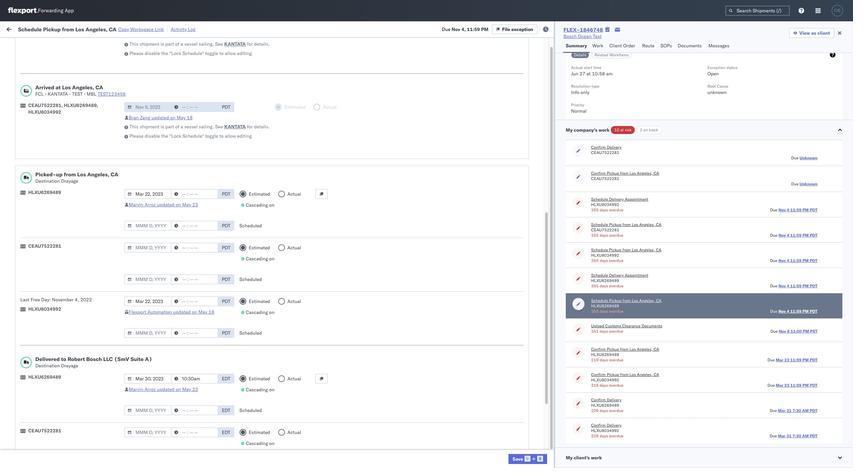 Task type: describe. For each thing, give the bounding box(es) containing it.
cascading on for 3rd -- : -- -- text box
[[246, 256, 275, 262]]

file
[[502, 26, 511, 32]]

my company's work
[[566, 127, 610, 133]]

my for my client's work
[[566, 455, 573, 461]]

pm for schedule delivery appointment hlxu6269489
[[803, 283, 809, 288]]

1 editing. from the top
[[237, 50, 253, 56]]

picked-up from los angeles, ca destination drayage
[[35, 171, 118, 184]]

pickup for schedule pickup from los angeles, ca copy workspace link
[[43, 26, 61, 33]]

of for 2nd kantata link from the top of the page
[[175, 124, 180, 130]]

sops
[[661, 43, 672, 49]]

5 -- : -- -- text field from the top
[[171, 296, 218, 306]]

exception
[[708, 65, 726, 70]]

1 allow from the top
[[225, 50, 236, 56]]

6 overdue from the top
[[610, 329, 624, 334]]

days for schedule pickup from los angeles, ca ceau7522281
[[600, 233, 608, 238]]

8 -- : -- -- text field from the top
[[171, 427, 218, 437]]

delivery for schedule delivery appointment hlxu8034992
[[610, 197, 624, 202]]

updated for delivered to robert bosch llc (smv suite a)'s "marvin arroz updated on may 23" button
[[157, 386, 175, 392]]

marvin arroz updated on may 23 for picked-up from los angeles, ca
[[129, 202, 198, 208]]

11:59 for schedule pickup from los angeles, ca hlxu8034992
[[791, 258, 802, 263]]

hlxu6269489,
[[64, 102, 98, 108]]

flexport
[[129, 309, 146, 315]]

1 nov 4 11:59 pm pdt button from the top
[[779, 207, 818, 212]]

los for schedule pickup from los angeles, ca hlxu6269489
[[632, 298, 639, 303]]

los for schedule pickup from los angeles, ca hlxu8034992
[[632, 247, 639, 252]]

hlxu6269489 down delivered
[[28, 374, 61, 380]]

days for schedule pickup from los angeles, ca hlxu8034992
[[600, 258, 608, 263]]

client order
[[610, 43, 636, 49]]

estimated for fourth -- : -- -- text box from the bottom of the page
[[249, 298, 270, 304]]

normal
[[572, 108, 587, 114]]

1 "lock from the top
[[169, 50, 181, 56]]

2 • from the left
[[69, 91, 71, 97]]

upload
[[592, 323, 605, 328]]

save button
[[509, 454, 548, 464]]

client order button
[[607, 40, 640, 53]]

ceau7522281,
[[28, 102, 63, 108]]

drayage inside picked-up from los angeles, ca destination drayage
[[61, 178, 78, 184]]

summary
[[566, 43, 587, 49]]

at inside actual start time jun 27 at 10:58 am
[[587, 71, 591, 77]]

mar 31 7:30 am pdt button for confirm delivery hlxu8034992
[[779, 433, 818, 438]]

3 cascading from the top
[[246, 309, 268, 315]]

los for picked-up from los angeles, ca destination drayage
[[77, 171, 86, 178]]

31 for confirm delivery hlxu8034992
[[787, 433, 792, 438]]

pickup for confirm pickup from los angeles, ca hlxu8034992
[[607, 372, 620, 377]]

arrived at los angeles, ca fcl • kantata • test • mbl test123456
[[35, 84, 126, 97]]

route
[[643, 43, 655, 49]]

hlxu8034992 inside 'confirm delivery hlxu8034992'
[[592, 428, 620, 433]]

track
[[649, 127, 659, 132]]

jun
[[572, 71, 579, 77]]

test123456
[[98, 91, 126, 97]]

updated for flexport automation updated on may 18 button
[[173, 309, 191, 315]]

nov 4 11:59 pm pdt button for hlxu6269489
[[779, 309, 818, 314]]

2 editing. from the top
[[237, 133, 253, 139]]

kantata inside arrived at los angeles, ca fcl • kantata • test • mbl test123456
[[48, 91, 68, 97]]

1 please disable the "lock schedule" toggle to allow editing. from the top
[[130, 50, 253, 56]]

activity log button
[[171, 25, 196, 33]]

delivery for confirm delivery hlxu8034992
[[607, 423, 622, 428]]

2 "lock from the top
[[169, 133, 181, 139]]

3 mmm d, yyyy text field from the top
[[124, 221, 172, 231]]

copy
[[118, 26, 129, 32]]

2 disable from the top
[[145, 133, 160, 139]]

pickup for confirm pickup from los angeles, ca hlxu6269489
[[607, 347, 620, 352]]

work button
[[590, 40, 607, 53]]

from for confirm pickup from los angeles, ca hlxu8034992
[[621, 372, 629, 377]]

2 schedule" from the top
[[183, 133, 204, 139]]

1 vertical spatial 4,
[[75, 297, 79, 303]]

1 a from the top
[[181, 41, 183, 47]]

cascading on for fourth -- : -- -- text box from the bottom of the page
[[246, 309, 275, 315]]

hlxu8034992 inside ceau7522281, hlxu6269489, hlxu8034992
[[28, 109, 61, 115]]

updated for bran zeng updated on may 18 "button"
[[152, 115, 169, 121]]

angeles, for schedule pickup from los angeles, ca ceau7522281
[[640, 222, 655, 227]]

activity log
[[171, 26, 196, 32]]

schedule delivery appointment hlxu8034992
[[592, 197, 649, 207]]

bran zeng updated on may 18
[[129, 115, 193, 121]]

209 days overdue for hlxu6269489
[[592, 408, 624, 413]]

schedule pickup from los angeles, ca button for hlxu6269489
[[592, 298, 662, 303]]

2 a from the top
[[181, 124, 183, 130]]

unknown inside confirm pickup from los angeles, ca ceau7522281 due unknown
[[800, 181, 818, 186]]

kantata for 2nd kantata link from the top of the page
[[224, 124, 246, 130]]

flexport automation updated on may 18
[[129, 309, 214, 315]]

company's
[[574, 127, 598, 133]]

7 -- : -- -- text field from the top
[[171, 405, 218, 415]]

sops button
[[658, 40, 676, 53]]

cascading on for first -- : -- -- text box from the top
[[246, 202, 275, 208]]

3 -- : -- -- text field from the top
[[171, 243, 218, 253]]

appointment for schedule delivery appointment hlxu8034992
[[625, 197, 649, 202]]

1 due nov 4 11:59 pm pdt from the top
[[771, 207, 818, 212]]

related workitems
[[595, 52, 629, 57]]

355 days overdue for schedule pickup from los angeles, ca ceau7522281
[[592, 233, 624, 238]]

pickup for schedule pickup from los angeles, ca hlxu8034992
[[610, 247, 622, 252]]

exception
[[512, 26, 534, 32]]

arroz for picked-up from los angeles, ca
[[145, 202, 156, 208]]

due inside confirm pickup from los angeles, ca ceau7522281 due unknown
[[792, 181, 799, 186]]

arrived
[[35, 84, 54, 91]]

confirm pickup from los angeles, ca hlxu6269489
[[592, 347, 660, 357]]

automation
[[148, 309, 172, 315]]

schedule for schedule delivery appointment hlxu8034992
[[592, 197, 608, 202]]

hlxu8034992 inside schedule pickup from los angeles, ca hlxu8034992
[[592, 253, 620, 258]]

1 mmm d, yyyy text field from the top
[[124, 102, 172, 112]]

client
[[818, 30, 831, 36]]

1 vertical spatial to
[[220, 133, 224, 139]]

5 cascading from the top
[[246, 440, 268, 446]]

6 days from the top
[[600, 329, 608, 334]]

fcl
[[35, 91, 44, 97]]

4 -- : -- -- text field from the top
[[171, 274, 218, 284]]

forwarding app link
[[8, 7, 74, 14]]

priority normal
[[572, 102, 587, 114]]

ca for confirm pickup from los angeles, ca hlxu8034992
[[654, 372, 660, 377]]

2 allow from the top
[[225, 133, 236, 139]]

los for schedule pickup from los angeles, ca ceau7522281
[[632, 222, 639, 227]]

clearance
[[623, 323, 641, 328]]

due nov 8 11:00 pm pst
[[771, 329, 818, 334]]

due nov 4 11:59 pm pdt for ceau7522281
[[771, 233, 818, 238]]

see for 1st kantata link from the top
[[215, 41, 223, 47]]

confirm delivery ceau7522281 due unknown
[[592, 145, 818, 160]]

1 schedule" from the top
[[183, 50, 204, 56]]

of for 1st kantata link from the top
[[175, 41, 180, 47]]

1 edt from the top
[[222, 376, 231, 382]]

flex-1846748
[[564, 26, 603, 33]]

11:59 for schedule delivery appointment hlxu8034992
[[791, 207, 802, 212]]

7:30 for confirm delivery hlxu6269489
[[793, 408, 802, 413]]

destination inside picked-up from los angeles, ca destination drayage
[[35, 178, 60, 184]]

10
[[615, 127, 620, 132]]

4 for schedule pickup from los angeles, ca hlxu8034992
[[787, 258, 790, 263]]

actual start time jun 27 at 10:58 am
[[572, 65, 613, 77]]

only
[[581, 89, 590, 95]]

mar for confirm delivery hlxu8034992
[[779, 433, 786, 438]]

3 scheduled from the top
[[240, 330, 262, 336]]

ca for schedule pickup from los angeles, ca copy workspace link
[[109, 26, 117, 33]]

0 horizontal spatial documents
[[642, 323, 663, 328]]

2 please disable the "lock schedule" toggle to allow editing. from the top
[[130, 133, 253, 139]]

delivered
[[35, 356, 60, 362]]

216 for confirm pickup from los angeles, ca hlxu6269489
[[592, 357, 599, 362]]

355 for schedule pickup from los angeles, ca hlxu8034992
[[592, 258, 599, 263]]

forwarding
[[38, 7, 63, 14]]

robert
[[68, 356, 85, 362]]

355 for schedule pickup from los angeles, ca ceau7522281
[[592, 233, 599, 238]]

root cause unknown
[[708, 84, 729, 95]]

delivery for confirm delivery hlxu6269489
[[607, 397, 622, 402]]

10:58
[[592, 71, 605, 77]]

355 for schedule delivery appointment hlxu6269489
[[592, 283, 599, 288]]

hlxu8034992 inside confirm pickup from los angeles, ca hlxu8034992
[[592, 377, 620, 382]]

2 the from the top
[[161, 133, 168, 139]]

due for schedule pickup from los angeles, ca hlxu8034992
[[771, 258, 778, 263]]

sailing. for 2nd kantata link from the top of the page
[[199, 124, 214, 130]]

open
[[708, 71, 719, 77]]

bosch ocean test link
[[564, 33, 602, 40]]

2022
[[80, 297, 92, 303]]

due for confirm delivery hlxu6269489
[[770, 408, 778, 413]]

mmm d, yyyy text field for 6th -- : -- -- text box from the top of the page
[[124, 328, 172, 338]]

due for schedule pickup from los angeles, ca hlxu6269489
[[771, 309, 778, 314]]

may for 1st -- : -- -- text field from the bottom
[[182, 386, 191, 392]]

root
[[708, 84, 716, 89]]

log
[[188, 26, 196, 32]]

confirm delivery button for ceau7522281
[[592, 145, 622, 150]]

app
[[65, 7, 74, 14]]

due nov 4 11:59 pm pdt for hlxu8034992
[[771, 258, 818, 263]]

2 please from the top
[[130, 133, 144, 139]]

unknown
[[708, 89, 727, 95]]

schedule delivery appointment hlxu6269489
[[592, 273, 649, 283]]

view
[[800, 30, 811, 36]]

4 due nov 4 11:59 pm pdt from the top
[[771, 283, 818, 288]]

mar 23 11:59 pm pdt button for confirm pickup from los angeles, ca hlxu8034992
[[776, 383, 818, 388]]

1 cascading from the top
[[246, 202, 268, 208]]

confirm for confirm delivery ceau7522281 due unknown
[[592, 145, 606, 150]]

llc
[[103, 356, 113, 362]]

10 at risk
[[615, 127, 632, 132]]

4 mmm d, yyyy text field from the top
[[124, 296, 172, 306]]

1 the from the top
[[161, 50, 168, 56]]

1 shipment from the top
[[140, 41, 159, 47]]

2 kantata link from the top
[[224, 123, 246, 130]]

my client's work
[[566, 455, 602, 461]]

6 -- : -- -- text field from the top
[[171, 328, 218, 338]]

due for schedule pickup from los angeles, ca ceau7522281
[[771, 233, 778, 238]]

8
[[788, 329, 790, 334]]

ceau7522281, hlxu6269489, hlxu8034992
[[28, 102, 98, 115]]

related
[[595, 52, 609, 57]]

1 please from the top
[[130, 50, 144, 56]]

3 • from the left
[[84, 91, 86, 97]]

4 scheduled from the top
[[240, 407, 262, 413]]

link
[[155, 26, 164, 32]]

last
[[20, 297, 29, 303]]

1846748
[[580, 26, 603, 33]]

hlxu8034992 inside schedule delivery appointment hlxu8034992
[[592, 202, 620, 207]]

unknown button for confirm pickup from los angeles, ca ceau7522281 due unknown
[[800, 181, 818, 186]]

1 disable from the top
[[145, 50, 160, 56]]

due mar 23 11:59 pm pdt for confirm pickup from los angeles, ca hlxu8034992
[[768, 383, 818, 388]]

workspace
[[130, 26, 154, 32]]

test
[[593, 33, 602, 39]]

overdue for confirm pickup from los angeles, ca hlxu6269489
[[610, 357, 624, 362]]

schedule pickup from los angeles, ca hlxu6269489
[[592, 298, 662, 308]]

hlxu6269489 down picked-
[[28, 189, 61, 195]]

view as client button
[[790, 28, 835, 38]]

this shipment is part of a vessel sailing. see kantata for details. for 1st kantata link from the top
[[130, 41, 270, 47]]

mmm d, yyyy text field for 1st -- : -- -- text field from the bottom
[[124, 374, 172, 384]]

related workitems button
[[592, 52, 632, 58]]

2 shipment from the top
[[140, 124, 159, 130]]

4 nov 4 11:59 pm pdt button from the top
[[779, 283, 818, 288]]

mmm d, yyyy text field for 7th -- : -- -- text box from the top
[[124, 405, 172, 415]]

27
[[580, 71, 586, 77]]

2 mmm d, yyyy text field from the top
[[124, 189, 172, 199]]

for for 2nd kantata link from the top of the page
[[247, 124, 253, 130]]

os
[[835, 8, 841, 13]]

bosch inside delivered to robert bosch llc (smv suite a) destination drayage
[[86, 356, 102, 362]]

209 for hlxu6269489
[[592, 408, 599, 413]]

ceau7522281 inside confirm pickup from los angeles, ca ceau7522281 due unknown
[[592, 176, 620, 181]]

confirm pickup from los angeles, ca button for ceau7522281
[[592, 171, 660, 176]]

flexport automation updated on may 18 button
[[129, 309, 214, 315]]

upload customs clearance documents button
[[592, 323, 663, 329]]

days for schedule delivery appointment hlxu8034992
[[600, 207, 608, 212]]

0 vertical spatial documents
[[678, 43, 702, 49]]

1 scheduled from the top
[[240, 223, 262, 229]]

ceau7522281 inside schedule pickup from los angeles, ca ceau7522281
[[592, 227, 620, 232]]

bran
[[129, 115, 139, 121]]

unknown button for confirm delivery ceau7522281 due unknown
[[800, 155, 818, 160]]

ca for schedule pickup from los angeles, ca hlxu6269489
[[656, 298, 662, 303]]

mar for confirm pickup from los angeles, ca hlxu6269489
[[776, 357, 784, 362]]

2
[[640, 127, 643, 132]]

copy workspace link button
[[118, 26, 164, 32]]

4 for schedule pickup from los angeles, ca ceau7522281
[[787, 233, 790, 238]]

marvin for (smv
[[129, 386, 143, 392]]

due for confirm pickup from los angeles, ca hlxu8034992
[[768, 383, 775, 388]]

mmm d, yyyy text field for 3rd -- : -- -- text box
[[124, 243, 172, 253]]

activity
[[171, 26, 187, 32]]

see for 2nd kantata link from the top of the page
[[215, 124, 223, 130]]

route button
[[640, 40, 658, 53]]

2 scheduled from the top
[[240, 276, 262, 282]]

details button
[[572, 52, 590, 58]]

vessel for 1st kantata link from the top
[[185, 41, 198, 47]]



Task type: locate. For each thing, give the bounding box(es) containing it.
0 vertical spatial drayage
[[61, 178, 78, 184]]

1 7:30 from the top
[[793, 408, 802, 413]]

documents
[[678, 43, 702, 49], [642, 323, 663, 328]]

1 horizontal spatial •
[[69, 91, 71, 97]]

resolution type info only
[[572, 84, 600, 95]]

schedule pickup from los angeles, ca button down schedule pickup from los angeles, ca ceau7522281
[[592, 247, 662, 253]]

drayage inside delivered to robert bosch llc (smv suite a) destination drayage
[[61, 363, 78, 369]]

schedule delivery appointment button for hlxu6269489
[[592, 273, 649, 278]]

1 vertical spatial this
[[130, 124, 139, 130]]

2 vessel from the top
[[185, 124, 198, 130]]

from down upload customs clearance documents button
[[621, 347, 629, 352]]

due nov 4 11:59 pm pdt
[[771, 207, 818, 212], [771, 233, 818, 238], [771, 258, 818, 263], [771, 283, 818, 288], [771, 309, 818, 314]]

0 vertical spatial is
[[161, 41, 164, 47]]

1 vertical spatial for
[[247, 124, 253, 130]]

pickup inside schedule pickup from los angeles, ca hlxu6269489
[[610, 298, 622, 303]]

days down schedule delivery appointment hlxu8034992 on the right top of page
[[600, 207, 608, 212]]

los inside confirm pickup from los angeles, ca ceau7522281 due unknown
[[630, 171, 636, 176]]

nov for schedule pickup from los angeles, ca hlxu8034992
[[779, 258, 786, 263]]

1 unknown from the top
[[800, 155, 818, 160]]

am for confirm delivery hlxu6269489
[[803, 408, 809, 413]]

please down copy workspace link button
[[130, 50, 144, 56]]

my for my company's work
[[566, 127, 573, 133]]

days up upload on the right bottom
[[600, 309, 608, 314]]

days down schedule pickup from los angeles, ca ceau7522281
[[600, 233, 608, 238]]

updated
[[152, 115, 169, 121], [157, 202, 175, 208], [173, 309, 191, 315], [157, 386, 175, 392]]

5 due nov 4 11:59 pm pdt from the top
[[771, 309, 818, 314]]

11:59 for schedule pickup from los angeles, ca ceau7522281
[[791, 233, 802, 238]]

hlxu8034992 down confirm delivery hlxu6269489
[[592, 428, 620, 433]]

0 vertical spatial marvin arroz updated on may 23 button
[[129, 202, 198, 208]]

1 31 from the top
[[787, 408, 792, 413]]

status
[[727, 65, 738, 70]]

this down copy workspace link button
[[130, 41, 139, 47]]

ca inside schedule pickup from los angeles, ca hlxu8034992
[[656, 247, 662, 252]]

schedule inside schedule pickup from los angeles, ca hlxu8034992
[[592, 247, 608, 252]]

days for confirm delivery hlxu6269489
[[600, 408, 608, 413]]

2 toggle from the top
[[205, 133, 218, 139]]

a down bran zeng updated on may 18 "button"
[[181, 124, 183, 130]]

may for fourth -- : -- -- text box from the bottom of the page
[[199, 309, 207, 315]]

0 vertical spatial editing.
[[237, 50, 253, 56]]

disable down zeng
[[145, 133, 160, 139]]

schedule pickup from los angeles, ca ceau7522281
[[592, 222, 662, 232]]

4 confirm from the top
[[592, 372, 606, 377]]

3 mmm d, yyyy text field from the top
[[124, 328, 172, 338]]

0 vertical spatial destination
[[35, 178, 60, 184]]

hlxu6269489 up schedule pickup from los angeles, ca hlxu6269489
[[592, 278, 620, 283]]

hlxu6269489 down 351 days overdue
[[592, 352, 620, 357]]

216 days overdue for hlxu8034992
[[592, 383, 624, 388]]

picked-
[[35, 171, 56, 178]]

days up confirm delivery hlxu6269489
[[600, 383, 608, 388]]

1 see from the top
[[215, 41, 223, 47]]

is down bran zeng updated on may 18 "button"
[[161, 124, 164, 130]]

1 marvin from the top
[[129, 202, 143, 208]]

schedule pickup from los angeles, ca copy workspace link
[[18, 26, 164, 33]]

unknown
[[800, 155, 818, 160], [800, 181, 818, 186]]

delivery inside schedule delivery appointment hlxu6269489
[[610, 273, 624, 278]]

save
[[513, 456, 524, 462]]

vessel down bran zeng updated on may 18 "button"
[[185, 124, 198, 130]]

pickup inside 'confirm pickup from los angeles, ca hlxu6269489'
[[607, 347, 620, 352]]

confirm for confirm pickup from los angeles, ca hlxu6269489
[[592, 347, 606, 352]]

please disable the "lock schedule" toggle to allow editing.
[[130, 50, 253, 56], [130, 133, 253, 139]]

vessel down log
[[185, 41, 198, 47]]

9 overdue from the top
[[610, 408, 624, 413]]

1 vertical spatial toggle
[[205, 133, 218, 139]]

1 vertical spatial allow
[[225, 133, 236, 139]]

schedule inside schedule delivery appointment hlxu6269489
[[592, 273, 608, 278]]

marvin arroz updated on may 23
[[129, 202, 198, 208], [129, 386, 198, 392]]

delivery down schedule pickup from los angeles, ca hlxu8034992
[[610, 273, 624, 278]]

0 vertical spatial the
[[161, 50, 168, 56]]

overdue down confirm delivery hlxu6269489
[[610, 408, 624, 413]]

MMM D, YYYY text field
[[124, 102, 172, 112], [124, 189, 172, 199], [124, 221, 172, 231], [124, 296, 172, 306]]

nov for schedule pickup from los angeles, ca ceau7522281
[[779, 233, 786, 238]]

start
[[584, 65, 593, 70]]

2 mar 31 7:30 am pdt button from the top
[[779, 433, 818, 438]]

documents button
[[676, 40, 706, 53]]

hlxu8034992 up schedule delivery appointment hlxu6269489
[[592, 253, 620, 258]]

bosch inside bosch ocean test link
[[564, 33, 577, 39]]

5 cascading on from the top
[[246, 440, 275, 446]]

1 vertical spatial 216 days overdue
[[592, 383, 624, 388]]

1 -- : -- -- text field from the top
[[171, 189, 218, 199]]

arroz for delivered to robert bosch llc (smv suite a)
[[145, 386, 156, 392]]

from for schedule pickup from los angeles, ca ceau7522281
[[623, 222, 631, 227]]

hlxu6269489 inside confirm delivery hlxu6269489
[[592, 403, 620, 408]]

bosch left llc
[[86, 356, 102, 362]]

confirm delivery button down 10
[[592, 145, 622, 150]]

overdue for schedule delivery appointment hlxu6269489
[[610, 283, 624, 288]]

351 days overdue
[[592, 329, 624, 334]]

5 mmm d, yyyy text field from the top
[[124, 405, 172, 415]]

1 vertical spatial unknown
[[800, 181, 818, 186]]

1 this from the top
[[130, 41, 139, 47]]

part down 'bran zeng updated on may 18'
[[165, 124, 174, 130]]

due
[[442, 26, 451, 32], [792, 155, 799, 160], [792, 181, 799, 186], [771, 207, 778, 212], [771, 233, 778, 238], [771, 258, 778, 263], [771, 283, 778, 288], [771, 309, 778, 314], [771, 329, 778, 334], [768, 357, 775, 362], [768, 383, 775, 388], [770, 408, 778, 413], [770, 433, 778, 438]]

ca for schedule pickup from los angeles, ca ceau7522281
[[656, 222, 662, 227]]

0 vertical spatial this
[[130, 41, 139, 47]]

from down schedule delivery appointment hlxu8034992 on the right top of page
[[623, 222, 631, 227]]

18 for bran zeng updated on may 18
[[187, 115, 193, 121]]

los for confirm pickup from los angeles, ca ceau7522281 due unknown
[[630, 171, 636, 176]]

schedule for schedule pickup from los angeles, ca ceau7522281
[[592, 222, 608, 227]]

1 unknown button from the top
[[800, 155, 818, 160]]

my inside button
[[566, 455, 573, 461]]

at
[[587, 71, 591, 77], [56, 84, 61, 91], [621, 127, 624, 132]]

0 vertical spatial appointment
[[625, 197, 649, 202]]

forwarding app
[[38, 7, 74, 14]]

schedule delivery appointment button up schedule pickup from los angeles, ca ceau7522281
[[592, 197, 649, 202]]

2 unknown from the top
[[800, 181, 818, 186]]

overdue down confirm pickup from los angeles, ca hlxu8034992
[[610, 383, 624, 388]]

editing.
[[237, 50, 253, 56], [237, 133, 253, 139]]

shipment down zeng
[[140, 124, 159, 130]]

hlxu8034992 down day:
[[28, 306, 61, 312]]

2 horizontal spatial at
[[621, 127, 624, 132]]

actual inside actual start time jun 27 at 10:58 am
[[572, 65, 583, 70]]

delivery for confirm delivery ceau7522281 due unknown
[[607, 145, 622, 150]]

0 vertical spatial marvin
[[129, 202, 143, 208]]

1 vertical spatial confirm pickup from los angeles, ca button
[[592, 347, 660, 352]]

due mar 31 7:30 am pdt for confirm delivery hlxu8034992
[[770, 433, 818, 438]]

work left 10
[[599, 127, 610, 133]]

-- : -- -- text field
[[171, 102, 218, 112], [171, 374, 218, 384]]

pickup inside confirm pickup from los angeles, ca ceau7522281 due unknown
[[607, 171, 620, 176]]

confirm pickup from los angeles, ca button up schedule delivery appointment hlxu8034992 on the right top of page
[[592, 171, 660, 176]]

-- : -- -- text field
[[171, 189, 218, 199], [171, 221, 218, 231], [171, 243, 218, 253], [171, 274, 218, 284], [171, 296, 218, 306], [171, 328, 218, 338], [171, 405, 218, 415], [171, 427, 218, 437]]

client
[[610, 43, 622, 49]]

1 vertical spatial 209
[[592, 433, 599, 438]]

3 confirm from the top
[[592, 347, 606, 352]]

cascading on for 1st -- : -- -- text field from the bottom
[[246, 387, 275, 393]]

from inside confirm pickup from los angeles, ca ceau7522281 due unknown
[[621, 171, 629, 176]]

angeles, inside schedule pickup from los angeles, ca ceau7522281
[[640, 222, 655, 227]]

0 vertical spatial shipment
[[140, 41, 159, 47]]

1 355 days overdue from the top
[[592, 207, 624, 212]]

1 vertical spatial -- : -- -- text field
[[171, 374, 218, 384]]

31
[[787, 408, 792, 413], [787, 433, 792, 438]]

appointment inside schedule delivery appointment hlxu8034992
[[625, 197, 649, 202]]

2 355 from the top
[[592, 233, 599, 238]]

355 up upload on the right bottom
[[592, 309, 599, 314]]

pm for schedule pickup from los angeles, ca ceau7522281
[[803, 233, 809, 238]]

last free day: november 4, 2022
[[20, 297, 92, 303]]

1 vertical spatial sailing.
[[199, 124, 214, 130]]

resolution
[[572, 84, 591, 89]]

due nov 4 11:59 pm pdt for hlxu6269489
[[771, 309, 818, 314]]

216
[[592, 357, 599, 362], [592, 383, 599, 388]]

is for 2nd kantata link from the top of the page
[[161, 124, 164, 130]]

0 vertical spatial arroz
[[145, 202, 156, 208]]

los inside confirm pickup from los angeles, ca hlxu8034992
[[630, 372, 636, 377]]

nov 4 11:59 pm pdt button for ceau7522281
[[779, 233, 818, 238]]

pickup inside confirm pickup from los angeles, ca hlxu8034992
[[607, 372, 620, 377]]

0 vertical spatial marvin arroz updated on may 23
[[129, 202, 198, 208]]

work inside button
[[591, 455, 602, 461]]

1 vertical spatial schedule delivery appointment button
[[592, 273, 649, 278]]

details. for 1st kantata link from the top
[[254, 41, 270, 47]]

schedule for schedule delivery appointment hlxu6269489
[[592, 273, 608, 278]]

hlxu6269489 inside 'confirm pickup from los angeles, ca hlxu6269489'
[[592, 352, 620, 357]]

1 vertical spatial unknown button
[[800, 181, 818, 186]]

confirm for confirm pickup from los angeles, ca hlxu8034992
[[592, 372, 606, 377]]

Search Shipments (/) text field
[[726, 6, 790, 16]]

confirm pickup from los angeles, ca button
[[592, 171, 660, 176], [592, 347, 660, 352], [592, 372, 660, 377]]

a
[[181, 41, 183, 47], [181, 124, 183, 130]]

1 vertical spatial kantata
[[48, 91, 68, 97]]

from down schedule pickup from los angeles, ca ceau7522281
[[623, 247, 631, 252]]

1 confirm pickup from los angeles, ca button from the top
[[592, 171, 660, 176]]

los inside schedule pickup from los angeles, ca hlxu8034992
[[632, 247, 639, 252]]

schedule pickup from los angeles, ca button down schedule delivery appointment hlxu8034992 on the right top of page
[[592, 222, 662, 227]]

my left company's on the right of page
[[566, 127, 573, 133]]

due nov 4, 11:59 pm
[[442, 26, 489, 32]]

details.
[[254, 41, 270, 47], [254, 124, 270, 130]]

due for confirm delivery hlxu8034992
[[770, 433, 778, 438]]

216 for confirm pickup from los angeles, ca hlxu8034992
[[592, 383, 599, 388]]

for for 1st kantata link from the top
[[247, 41, 253, 47]]

marvin for ca
[[129, 202, 143, 208]]

cascading
[[246, 202, 268, 208], [246, 256, 268, 262], [246, 309, 268, 315], [246, 387, 268, 393], [246, 440, 268, 446]]

los inside schedule pickup from los angeles, ca hlxu6269489
[[632, 298, 639, 303]]

nov 8 11:00 pm pst button
[[779, 329, 818, 334]]

2 is from the top
[[161, 124, 164, 130]]

scheduled
[[240, 223, 262, 229], [240, 276, 262, 282], [240, 330, 262, 336], [240, 407, 262, 413]]

from for schedule pickup from los angeles, ca copy workspace link
[[62, 26, 74, 33]]

1 vertical spatial vessel
[[185, 124, 198, 130]]

4 cascading on from the top
[[246, 387, 275, 393]]

angeles,
[[86, 26, 108, 33], [72, 84, 94, 91], [637, 171, 653, 176], [87, 171, 109, 178], [640, 222, 655, 227], [640, 247, 655, 252], [640, 298, 655, 303], [637, 347, 653, 352], [637, 372, 653, 377]]

1 355 from the top
[[592, 207, 599, 212]]

0 vertical spatial 209 days overdue
[[592, 408, 624, 413]]

from inside 'confirm pickup from los angeles, ca hlxu6269489'
[[621, 347, 629, 352]]

2 my from the top
[[566, 455, 573, 461]]

days for confirm pickup from los angeles, ca hlxu8034992
[[600, 383, 608, 388]]

1 vertical spatial details.
[[254, 124, 270, 130]]

schedule pickup from los angeles, ca button
[[592, 222, 662, 227], [592, 247, 662, 253], [592, 298, 662, 303]]

pickup down 351 days overdue
[[607, 347, 620, 352]]

2 -- : -- -- text field from the top
[[171, 374, 218, 384]]

shipment down workspace
[[140, 41, 159, 47]]

1 vertical spatial editing.
[[237, 133, 253, 139]]

1 vertical spatial please
[[130, 133, 144, 139]]

0 vertical spatial part
[[165, 41, 174, 47]]

appointment inside schedule delivery appointment hlxu6269489
[[625, 273, 649, 278]]

appointment for schedule delivery appointment hlxu6269489
[[625, 273, 649, 278]]

0 vertical spatial sailing.
[[199, 41, 214, 47]]

am for confirm delivery hlxu8034992
[[803, 433, 809, 438]]

this down bran at the left
[[130, 124, 139, 130]]

confirm pickup from los angeles, ca button for hlxu6269489
[[592, 347, 660, 352]]

8 days from the top
[[600, 383, 608, 388]]

hlxu6269489 inside schedule pickup from los angeles, ca hlxu6269489
[[592, 303, 620, 308]]

0 vertical spatial -- : -- -- text field
[[171, 102, 218, 112]]

order
[[624, 43, 636, 49]]

november
[[52, 297, 74, 303]]

216 days overdue down 'confirm pickup from los angeles, ca hlxu6269489'
[[592, 357, 624, 362]]

2 for from the top
[[247, 124, 253, 130]]

209 down confirm delivery hlxu6269489
[[592, 408, 599, 413]]

0 vertical spatial schedule pickup from los angeles, ca button
[[592, 222, 662, 227]]

updated for picked-up from los angeles, ca "marvin arroz updated on may 23" button
[[157, 202, 175, 208]]

0 vertical spatial at
[[587, 71, 591, 77]]

3 confirm delivery button from the top
[[592, 423, 622, 428]]

confirm for confirm delivery hlxu8034992
[[592, 423, 606, 428]]

a)
[[145, 356, 152, 362]]

1 vertical spatial please disable the "lock schedule" toggle to allow editing.
[[130, 133, 253, 139]]

3 confirm pickup from los angeles, ca button from the top
[[592, 372, 660, 377]]

bosch
[[564, 33, 577, 39], [86, 356, 102, 362]]

overdue down 'confirm delivery hlxu8034992'
[[610, 433, 624, 438]]

1 vertical spatial marvin arroz updated on may 23
[[129, 386, 198, 392]]

angeles, inside confirm pickup from los angeles, ca ceau7522281 due unknown
[[637, 171, 653, 176]]

1 vertical spatial the
[[161, 133, 168, 139]]

work right client's
[[591, 455, 602, 461]]

pickup for confirm pickup from los angeles, ca ceau7522281 due unknown
[[607, 171, 620, 176]]

5 4 from the top
[[787, 309, 790, 314]]

1 -- : -- -- text field from the top
[[171, 102, 218, 112]]

pm for confirm pickup from los angeles, ca hlxu8034992
[[803, 383, 809, 388]]

7:30 for confirm delivery hlxu8034992
[[793, 433, 802, 438]]

0 vertical spatial am
[[803, 408, 809, 413]]

0 vertical spatial confirm delivery button
[[592, 145, 622, 150]]

0 vertical spatial due mar 31 7:30 am pdt
[[770, 408, 818, 413]]

216 down 351
[[592, 357, 599, 362]]

1 4 from the top
[[787, 207, 790, 212]]

from down app at the left top
[[62, 26, 74, 33]]

355 days overdue for schedule pickup from los angeles, ca hlxu8034992
[[592, 258, 624, 263]]

confirm inside 'confirm delivery hlxu8034992'
[[592, 423, 606, 428]]

1 vertical spatial kantata link
[[224, 123, 246, 130]]

7 days from the top
[[600, 357, 608, 362]]

2 details. from the top
[[254, 124, 270, 130]]

1 mar 31 7:30 am pdt button from the top
[[779, 408, 818, 413]]

1 vertical spatial work
[[591, 455, 602, 461]]

delivery down 10
[[607, 145, 622, 150]]

the down 'bran zeng updated on may 18'
[[161, 133, 168, 139]]

estimated for first -- : -- -- text box from the top
[[249, 191, 270, 197]]

1 vertical spatial mar 23 11:59 pm pdt button
[[776, 383, 818, 388]]

due mar 31 7:30 am pdt for confirm delivery hlxu6269489
[[770, 408, 818, 413]]

as
[[812, 30, 817, 36]]

from down schedule delivery appointment hlxu6269489
[[623, 298, 631, 303]]

0 horizontal spatial at
[[56, 84, 61, 91]]

"lock down activity
[[169, 50, 181, 56]]

209 days overdue
[[592, 408, 624, 413], [592, 433, 624, 438]]

confirm delivery button up 'confirm delivery hlxu8034992'
[[592, 397, 622, 403]]

0 vertical spatial my
[[566, 127, 573, 133]]

estimated for 3rd -- : -- -- text box
[[249, 245, 270, 251]]

flex-
[[564, 26, 580, 33]]

23
[[192, 202, 198, 208], [785, 357, 790, 362], [785, 383, 790, 388], [192, 386, 198, 392]]

kantata link
[[224, 41, 246, 47], [224, 123, 246, 130]]

pickup down forwarding at the top of the page
[[43, 26, 61, 33]]

confirm delivery button down confirm delivery hlxu6269489
[[592, 423, 622, 428]]

2 edt from the top
[[222, 407, 231, 413]]

confirm inside confirm delivery hlxu6269489
[[592, 397, 606, 402]]

kantata for 1st kantata link from the top
[[224, 41, 246, 47]]

los inside 'confirm pickup from los angeles, ca hlxu6269489'
[[630, 347, 636, 352]]

355 days overdue for schedule pickup from los angeles, ca hlxu6269489
[[592, 309, 624, 314]]

2 drayage from the top
[[61, 363, 78, 369]]

delivery down confirm delivery hlxu6269489
[[607, 423, 622, 428]]

1 • from the left
[[45, 91, 47, 97]]

2 see from the top
[[215, 124, 223, 130]]

nov 4 11:59 pm pdt button
[[779, 207, 818, 212], [779, 233, 818, 238], [779, 258, 818, 263], [779, 283, 818, 288], [779, 309, 818, 314]]

see
[[215, 41, 223, 47], [215, 124, 223, 130]]

0 vertical spatial 4,
[[462, 26, 466, 32]]

355 up schedule delivery appointment hlxu6269489
[[592, 258, 599, 263]]

suite
[[131, 356, 144, 362]]

1 vertical spatial drayage
[[61, 363, 78, 369]]

5 estimated from the top
[[249, 429, 270, 435]]

2 this from the top
[[130, 124, 139, 130]]

days down upload on the right bottom
[[600, 329, 608, 334]]

destination inside delivered to robert bosch llc (smv suite a) destination drayage
[[35, 363, 60, 369]]

355 days overdue down schedule delivery appointment hlxu8034992 on the right top of page
[[592, 207, 624, 212]]

ocean
[[578, 33, 592, 39]]

1 vertical spatial schedule"
[[183, 133, 204, 139]]

my left client's
[[566, 455, 573, 461]]

file exception
[[502, 26, 534, 32]]

hlxu8034992 up schedule pickup from los angeles, ca ceau7522281
[[592, 202, 620, 207]]

at right arrived
[[56, 84, 61, 91]]

1 vertical spatial am
[[803, 433, 809, 438]]

the down "link"
[[161, 50, 168, 56]]

delivery inside confirm delivery hlxu6269489
[[607, 397, 622, 402]]

confirm inside confirm pickup from los angeles, ca hlxu8034992
[[592, 372, 606, 377]]

0 vertical spatial unknown
[[800, 155, 818, 160]]

marvin arroz updated on may 23 button
[[129, 202, 198, 208], [129, 386, 198, 392]]

31 for confirm delivery hlxu6269489
[[787, 408, 792, 413]]

4 for schedule delivery appointment hlxu8034992
[[787, 207, 790, 212]]

0 vertical spatial to
[[220, 50, 224, 56]]

free
[[31, 297, 40, 303]]

mbl
[[87, 91, 96, 97]]

overdue down 'confirm pickup from los angeles, ca hlxu6269489'
[[610, 357, 624, 362]]

from down 'confirm pickup from los angeles, ca hlxu6269489'
[[621, 372, 629, 377]]

1 vertical spatial confirm delivery button
[[592, 397, 622, 403]]

confirm pickup from los angeles, ca button down 'confirm pickup from los angeles, ca hlxu6269489'
[[592, 372, 660, 377]]

pickup down 'confirm pickup from los angeles, ca hlxu6269489'
[[607, 372, 620, 377]]

2 destination from the top
[[35, 363, 60, 369]]

schedule inside schedule pickup from los angeles, ca hlxu6269489
[[592, 298, 608, 303]]

1 vertical spatial marvin
[[129, 386, 143, 392]]

ca inside confirm pickup from los angeles, ca hlxu8034992
[[654, 372, 660, 377]]

2 due mar 31 7:30 am pdt from the top
[[770, 433, 818, 438]]

actual
[[572, 65, 583, 70], [288, 191, 301, 197], [288, 245, 301, 251], [288, 298, 301, 304], [288, 376, 301, 382], [288, 429, 301, 435]]

cause
[[717, 84, 729, 89]]

2 31 from the top
[[787, 433, 792, 438]]

11:59 for confirm pickup from los angeles, ca hlxu8034992
[[791, 383, 802, 388]]

nov for schedule pickup from los angeles, ca hlxu6269489
[[779, 309, 786, 314]]

please
[[130, 50, 144, 56], [130, 133, 144, 139]]

0 vertical spatial details.
[[254, 41, 270, 47]]

due mar 23 11:59 pm pdt
[[768, 357, 818, 362], [768, 383, 818, 388]]

a down activity log
[[181, 41, 183, 47]]

sailing.
[[199, 41, 214, 47], [199, 124, 214, 130]]

0 vertical spatial mar 31 7:30 am pdt button
[[779, 408, 818, 413]]

zeng
[[140, 115, 150, 121]]

unknown inside confirm delivery ceau7522281 due unknown
[[800, 155, 818, 160]]

confirm delivery hlxu8034992
[[592, 423, 622, 433]]

mar 23 11:59 pm pdt button for confirm pickup from los angeles, ca hlxu6269489
[[776, 357, 818, 362]]

1 vertical spatial "lock
[[169, 133, 181, 139]]

overdue down schedule pickup from los angeles, ca hlxu8034992
[[610, 258, 624, 263]]

355 days overdue up customs
[[592, 309, 624, 314]]

1 confirm delivery button from the top
[[592, 145, 622, 150]]

1 toggle from the top
[[205, 50, 218, 56]]

mar 23 11:59 pm pdt button
[[776, 357, 818, 362], [776, 383, 818, 388]]

0 vertical spatial kantata
[[224, 41, 246, 47]]

ca inside schedule pickup from los angeles, ca hlxu6269489
[[656, 298, 662, 303]]

part for 1st kantata link from the top
[[165, 41, 174, 47]]

actual for fourth -- : -- -- text box from the bottom of the page
[[288, 298, 301, 304]]

confirm delivery button for hlxu6269489
[[592, 397, 622, 403]]

355 days overdue down schedule pickup from los angeles, ca hlxu8034992
[[592, 258, 624, 263]]

0 horizontal spatial 18
[[187, 115, 193, 121]]

1 cascading on from the top
[[246, 202, 275, 208]]

drayage down up
[[61, 178, 78, 184]]

pickup up schedule delivery appointment hlxu8034992 on the right top of page
[[607, 171, 620, 176]]

los inside picked-up from los angeles, ca destination drayage
[[77, 171, 86, 178]]

3 cascading on from the top
[[246, 309, 275, 315]]

2 nov 4 11:59 pm pdt button from the top
[[779, 233, 818, 238]]

pickup down schedule pickup from los angeles, ca ceau7522281
[[610, 247, 622, 252]]

ca inside 'confirm pickup from los angeles, ca hlxu6269489'
[[654, 347, 660, 352]]

ca inside arrived at los angeles, ca fcl • kantata • test • mbl test123456
[[96, 84, 103, 91]]

pdt
[[222, 104, 231, 110], [222, 191, 231, 197], [810, 207, 818, 212], [222, 223, 231, 229], [810, 233, 818, 238], [222, 245, 231, 251], [810, 258, 818, 263], [222, 276, 231, 282], [810, 283, 818, 288], [222, 298, 231, 304], [810, 309, 818, 314], [222, 330, 231, 336], [810, 357, 818, 362], [810, 383, 818, 388], [810, 408, 818, 413], [810, 433, 818, 438]]

due for schedule delivery appointment hlxu6269489
[[771, 283, 778, 288]]

0 vertical spatial please disable the "lock schedule" toggle to allow editing.
[[130, 50, 253, 56]]

1 vertical spatial 216
[[592, 383, 599, 388]]

355 days overdue down schedule delivery appointment hlxu6269489
[[592, 283, 624, 288]]

1 vertical spatial edt
[[222, 407, 231, 413]]

ca inside schedule pickup from los angeles, ca ceau7522281
[[656, 222, 662, 227]]

• left test in the top left of the page
[[69, 91, 71, 97]]

1 vertical spatial mar 31 7:30 am pdt button
[[779, 433, 818, 438]]

0 vertical spatial schedule"
[[183, 50, 204, 56]]

2 schedule pickup from los angeles, ca button from the top
[[592, 247, 662, 253]]

days up schedule delivery appointment hlxu6269489
[[600, 258, 608, 263]]

please down bran at the left
[[130, 133, 144, 139]]

work
[[599, 127, 610, 133], [591, 455, 602, 461]]

at for los
[[56, 84, 61, 91]]

2 am from the top
[[803, 433, 809, 438]]

5 nov 4 11:59 pm pdt button from the top
[[779, 309, 818, 314]]

351
[[592, 329, 599, 334]]

ca inside confirm pickup from los angeles, ca ceau7522281 due unknown
[[654, 171, 660, 176]]

2 schedule delivery appointment button from the top
[[592, 273, 649, 278]]

at inside arrived at los angeles, ca fcl • kantata • test • mbl test123456
[[56, 84, 61, 91]]

11:59 for schedule pickup from los angeles, ca hlxu6269489
[[791, 309, 802, 314]]

2 confirm delivery button from the top
[[592, 397, 622, 403]]

1 mar 23 11:59 pm pdt button from the top
[[776, 357, 818, 362]]

flexport. image
[[8, 7, 38, 14]]

ca for confirm pickup from los angeles, ca ceau7522281 due unknown
[[654, 171, 660, 176]]

upload customs clearance documents
[[592, 323, 663, 328]]

from inside confirm pickup from los angeles, ca hlxu8034992
[[621, 372, 629, 377]]

4 cascading from the top
[[246, 387, 268, 393]]

2 7:30 from the top
[[793, 433, 802, 438]]

from inside schedule pickup from los angeles, ca hlxu8034992
[[623, 247, 631, 252]]

delivery up schedule pickup from los angeles, ca ceau7522281
[[610, 197, 624, 202]]

mmm d, yyyy text field for 1st -- : -- -- text box from the bottom of the page
[[124, 427, 172, 437]]

angeles, inside picked-up from los angeles, ca destination drayage
[[87, 171, 109, 178]]

5 355 from the top
[[592, 309, 599, 314]]

pickup inside schedule pickup from los angeles, ca hlxu8034992
[[610, 247, 622, 252]]

1 am from the top
[[803, 408, 809, 413]]

3 edt from the top
[[222, 429, 231, 435]]

documents right sops button
[[678, 43, 702, 49]]

209 down 'confirm delivery hlxu8034992'
[[592, 433, 599, 438]]

test123456 button
[[98, 91, 126, 97]]

0 horizontal spatial •
[[45, 91, 47, 97]]

3 overdue from the top
[[610, 258, 624, 263]]

hlxu6269489 inside schedule delivery appointment hlxu6269489
[[592, 278, 620, 283]]

0 vertical spatial mar 23 11:59 pm pdt button
[[776, 357, 818, 362]]

from for confirm pickup from los angeles, ca ceau7522281 due unknown
[[621, 171, 629, 176]]

0 vertical spatial disable
[[145, 50, 160, 56]]

2 vertical spatial kantata
[[224, 124, 246, 130]]

2 -- : -- -- text field from the top
[[171, 221, 218, 231]]

delivery
[[607, 145, 622, 150], [610, 197, 624, 202], [610, 273, 624, 278], [607, 397, 622, 402], [607, 423, 622, 428]]

2 vertical spatial schedule pickup from los angeles, ca button
[[592, 298, 662, 303]]

355 down schedule delivery appointment hlxu8034992 on the right top of page
[[592, 207, 599, 212]]

test
[[72, 91, 83, 97]]

of down bran zeng updated on may 18 "button"
[[175, 124, 180, 130]]

2 of from the top
[[175, 124, 180, 130]]

3 days from the top
[[600, 258, 608, 263]]

1 vertical spatial 209 days overdue
[[592, 433, 624, 438]]

ceau7522281 inside confirm delivery ceau7522281 due unknown
[[592, 150, 620, 155]]

pm for schedule delivery appointment hlxu8034992
[[803, 207, 809, 212]]

2 209 from the top
[[592, 433, 599, 438]]

0 vertical spatial 7:30
[[793, 408, 802, 413]]

delivery inside confirm delivery ceau7522281 due unknown
[[607, 145, 622, 150]]

marvin arroz updated on may 23 for delivered to robert bosch llc (smv suite a)
[[129, 386, 198, 392]]

3 estimated from the top
[[249, 298, 270, 304]]

angeles, inside 'confirm pickup from los angeles, ca hlxu6269489'
[[637, 347, 653, 352]]

2 due nov 4 11:59 pm pdt from the top
[[771, 233, 818, 238]]

angeles, inside confirm pickup from los angeles, ca hlxu8034992
[[637, 372, 653, 377]]

angeles, inside arrived at los angeles, ca fcl • kantata • test • mbl test123456
[[72, 84, 94, 91]]

"lock down bran zeng updated on may 18 "button"
[[169, 133, 181, 139]]

delivery down confirm pickup from los angeles, ca hlxu8034992
[[607, 397, 622, 402]]

355 for schedule pickup from los angeles, ca hlxu6269489
[[592, 309, 599, 314]]

schedule delivery appointment button down schedule pickup from los angeles, ca hlxu8034992
[[592, 273, 649, 278]]

1 horizontal spatial 4,
[[462, 26, 466, 32]]

delivery inside 'confirm delivery hlxu8034992'
[[607, 423, 622, 428]]

delivery inside schedule delivery appointment hlxu8034992
[[610, 197, 624, 202]]

actual for first -- : -- -- text box from the top
[[288, 191, 301, 197]]

on
[[170, 115, 176, 121], [644, 127, 648, 132], [176, 202, 181, 208], [269, 202, 275, 208], [269, 256, 275, 262], [192, 309, 197, 315], [269, 309, 275, 315], [176, 386, 181, 392], [269, 387, 275, 393], [269, 440, 275, 446]]

los inside schedule pickup from los angeles, ca ceau7522281
[[632, 222, 639, 227]]

2 marvin arroz updated on may 23 from the top
[[129, 386, 198, 392]]

may for first -- : -- -- text box from the top
[[182, 202, 191, 208]]

1 mmm d, yyyy text field from the top
[[124, 243, 172, 253]]

pm for confirm pickup from los angeles, ca hlxu6269489
[[803, 357, 809, 362]]

days down confirm delivery hlxu6269489
[[600, 408, 608, 413]]

1 vertical spatial a
[[181, 124, 183, 130]]

confirm delivery button for hlxu8034992
[[592, 423, 622, 428]]

0 vertical spatial schedule delivery appointment button
[[592, 197, 649, 202]]

confirm inside confirm pickup from los angeles, ca ceau7522281 due unknown
[[592, 171, 606, 176]]

1 vertical spatial destination
[[35, 363, 60, 369]]

for
[[247, 41, 253, 47], [247, 124, 253, 130]]

0 vertical spatial 18
[[187, 115, 193, 121]]

bran zeng updated on may 18 button
[[129, 115, 193, 121]]

at down start
[[587, 71, 591, 77]]

0 vertical spatial 216
[[592, 357, 599, 362]]

pickup inside schedule pickup from los angeles, ca ceau7522281
[[610, 222, 622, 227]]

drayage down robert
[[61, 363, 78, 369]]

at right 10
[[621, 127, 624, 132]]

2 sailing. from the top
[[199, 124, 214, 130]]

documents right clearance
[[642, 323, 663, 328]]

is for 1st kantata link from the top
[[161, 41, 164, 47]]

4 mmm d, yyyy text field from the top
[[124, 374, 172, 384]]

3 nov 4 11:59 pm pdt button from the top
[[779, 258, 818, 263]]

0 vertical spatial bosch
[[564, 33, 577, 39]]

appointment up schedule pickup from los angeles, ca ceau7522281
[[625, 197, 649, 202]]

confirm inside 'confirm pickup from los angeles, ca hlxu6269489'
[[592, 347, 606, 352]]

216 up confirm delivery hlxu6269489
[[592, 383, 599, 388]]

days down 'confirm delivery hlxu8034992'
[[600, 433, 608, 438]]

0 vertical spatial 216 days overdue
[[592, 357, 624, 362]]

1 vertical spatial 18
[[209, 309, 214, 315]]

1 horizontal spatial bosch
[[564, 33, 577, 39]]

to inside delivered to robert bosch llc (smv suite a) destination drayage
[[61, 356, 66, 362]]

exception status open
[[708, 65, 738, 77]]

1 arroz from the top
[[145, 202, 156, 208]]

4 for schedule pickup from los angeles, ca hlxu6269489
[[787, 309, 790, 314]]

confirm inside confirm delivery ceau7522281 due unknown
[[592, 145, 606, 150]]

0 horizontal spatial 4,
[[75, 297, 79, 303]]

2 cascading from the top
[[246, 256, 268, 262]]

overdue for confirm delivery hlxu8034992
[[610, 433, 624, 438]]

days
[[600, 207, 608, 212], [600, 233, 608, 238], [600, 258, 608, 263], [600, 283, 608, 288], [600, 309, 608, 314], [600, 329, 608, 334], [600, 357, 608, 362], [600, 383, 608, 388], [600, 408, 608, 413], [600, 433, 608, 438]]

1 estimated from the top
[[249, 191, 270, 197]]

2 unknown button from the top
[[800, 181, 818, 186]]

from inside schedule pickup from los angeles, ca hlxu6269489
[[623, 298, 631, 303]]

angeles, inside schedule pickup from los angeles, ca hlxu8034992
[[640, 247, 655, 252]]

schedule inside schedule delivery appointment hlxu8034992
[[592, 197, 608, 202]]

2 vertical spatial confirm delivery button
[[592, 423, 622, 428]]

2 horizontal spatial •
[[84, 91, 86, 97]]

1 vertical spatial at
[[56, 84, 61, 91]]

part down activity
[[165, 41, 174, 47]]

1 vertical spatial arroz
[[145, 386, 156, 392]]

appointment down schedule pickup from los angeles, ca hlxu8034992
[[625, 273, 649, 278]]

due for confirm pickup from los angeles, ca hlxu6269489
[[768, 357, 775, 362]]

ca inside picked-up from los angeles, ca destination drayage
[[111, 171, 118, 178]]

due inside confirm delivery ceau7522281 due unknown
[[792, 155, 799, 160]]

messages button
[[706, 40, 734, 53]]

2 vertical spatial confirm pickup from los angeles, ca button
[[592, 372, 660, 377]]

355 days overdue for schedule delivery appointment hlxu8034992
[[592, 207, 624, 212]]

work
[[593, 43, 604, 49]]

risk
[[625, 127, 632, 132]]

0 vertical spatial of
[[175, 41, 180, 47]]

1 days from the top
[[600, 207, 608, 212]]

from inside schedule pickup from los angeles, ca ceau7522281
[[623, 222, 631, 227]]

estimated
[[249, 191, 270, 197], [249, 245, 270, 251], [249, 298, 270, 304], [249, 376, 270, 382], [249, 429, 270, 435]]

this shipment is part of a vessel sailing. see kantata for details. for 2nd kantata link from the top of the page
[[130, 124, 270, 130]]

angeles, inside schedule pickup from los angeles, ca hlxu6269489
[[640, 298, 655, 303]]

sailing. for 1st kantata link from the top
[[199, 41, 214, 47]]

is
[[161, 41, 164, 47], [161, 124, 164, 130]]

overdue down schedule pickup from los angeles, ca hlxu6269489
[[610, 309, 624, 314]]

los inside arrived at los angeles, ca fcl • kantata • test • mbl test123456
[[62, 84, 71, 91]]

vessel for 2nd kantata link from the top of the page
[[185, 124, 198, 130]]

angeles, for confirm pickup from los angeles, ca hlxu6269489
[[637, 347, 653, 352]]

355 down schedule delivery appointment hlxu6269489
[[592, 283, 599, 288]]

1 vertical spatial disable
[[145, 133, 160, 139]]

overdue down schedule delivery appointment hlxu6269489
[[610, 283, 624, 288]]

work for my client's work
[[591, 455, 602, 461]]

view as client
[[800, 30, 831, 36]]

cascading on
[[246, 202, 275, 208], [246, 256, 275, 262], [246, 309, 275, 315], [246, 387, 275, 393], [246, 440, 275, 446]]

0 vertical spatial this shipment is part of a vessel sailing. see kantata for details.
[[130, 41, 270, 47]]

2 marvin arroz updated on may 23 button from the top
[[129, 386, 198, 392]]

overdue down schedule pickup from los angeles, ca ceau7522281
[[610, 233, 624, 238]]

0 vertical spatial toggle
[[205, 50, 218, 56]]

bosch down flex-
[[564, 33, 577, 39]]

am
[[607, 71, 613, 77]]

is down "link"
[[161, 41, 164, 47]]

"lock
[[169, 50, 181, 56], [169, 133, 181, 139]]

11:59 for schedule delivery appointment hlxu6269489
[[791, 283, 802, 288]]

days down 'confirm pickup from los angeles, ca hlxu6269489'
[[600, 357, 608, 362]]

1 vertical spatial see
[[215, 124, 223, 130]]

1 kantata link from the top
[[224, 41, 246, 47]]

2 overdue from the top
[[610, 233, 624, 238]]

schedule inside schedule pickup from los angeles, ca ceau7522281
[[592, 222, 608, 227]]

1 marvin arroz updated on may 23 button from the top
[[129, 202, 198, 208]]

1 vertical spatial marvin arroz updated on may 23 button
[[129, 386, 198, 392]]

209 days overdue for hlxu8034992
[[592, 433, 624, 438]]

days down schedule delivery appointment hlxu6269489
[[600, 283, 608, 288]]

bosch ocean test
[[564, 33, 602, 39]]

MMM D, YYYY text field
[[124, 243, 172, 253], [124, 274, 172, 284], [124, 328, 172, 338], [124, 374, 172, 384], [124, 405, 172, 415], [124, 427, 172, 437]]

file exception button
[[492, 24, 538, 34], [492, 24, 538, 34]]

priority
[[572, 102, 585, 107]]

1 vertical spatial 7:30
[[793, 433, 802, 438]]

from inside picked-up from los angeles, ca destination drayage
[[64, 171, 76, 178]]

1 vertical spatial my
[[566, 455, 573, 461]]



Task type: vqa. For each thing, say whether or not it's contained in the screenshot.
(Air at the bottom of the page
no



